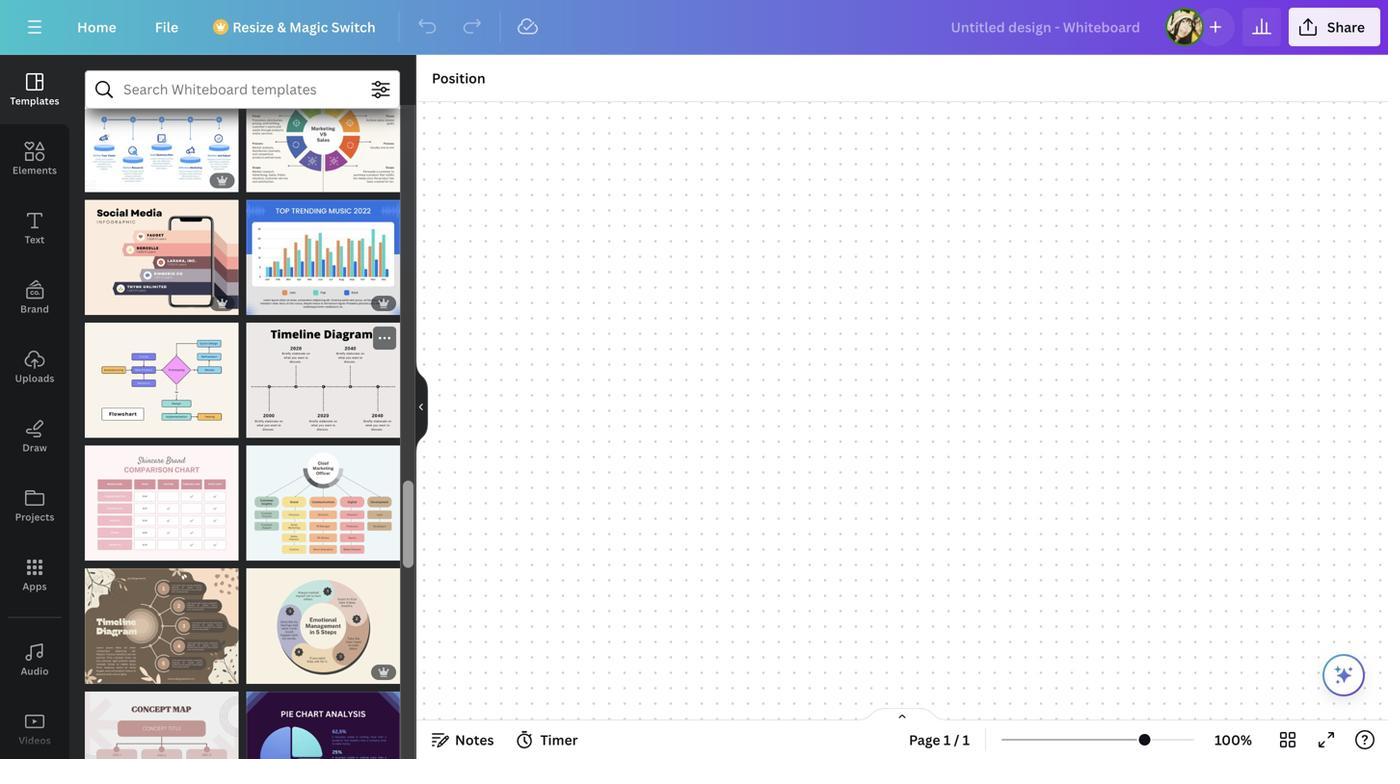Task type: vqa. For each thing, say whether or not it's contained in the screenshot.
BLUE MODERN SIMPLE MUSIC TRENDING BAR CHART GRAPH image at the top
yes



Task type: describe. For each thing, give the bounding box(es) containing it.
resize & magic switch button
[[202, 8, 391, 46]]

pink simple concept map graph group
[[85, 680, 239, 760]]

audio
[[21, 665, 49, 678]]

1 1 from the left
[[944, 731, 951, 750]]

minimalist timeline diagram concept map image
[[246, 323, 400, 438]]

home link
[[62, 8, 132, 46]]

position
[[432, 69, 486, 87]]

share button
[[1289, 8, 1381, 46]]

social media comparison chart infographic graph group
[[85, 188, 239, 315]]

elements button
[[0, 124, 69, 194]]

videos
[[19, 735, 51, 748]]

organization structure chart infographic graph image
[[246, 446, 400, 561]]

organization structure chart infographic graph group
[[246, 434, 400, 561]]

brand button
[[0, 263, 69, 333]]

pink minimalist skincare brand comparison chart table graph image
[[85, 446, 239, 561]]

minimalist timeline diagram concept map group
[[246, 323, 400, 438]]

beige colorful minimal flowchart infographic graph image
[[85, 323, 239, 438]]

file
[[155, 18, 179, 36]]

apps button
[[0, 541, 69, 610]]

purple blue modern pie chart analysis graph image
[[246, 692, 400, 760]]

100%
[[1215, 731, 1252, 750]]

blue and white clean minimalist monotone business process flow chart group
[[85, 77, 239, 192]]

projects
[[15, 511, 54, 524]]

hide image
[[416, 361, 428, 454]]

beige colorful minimal flowchart infographic graph group
[[85, 311, 239, 438]]

resize & magic switch
[[233, 18, 376, 36]]

templates button
[[0, 55, 69, 124]]

canva assistant image
[[1332, 664, 1356, 687]]



Task type: locate. For each thing, give the bounding box(es) containing it.
share
[[1328, 18, 1365, 36]]

audio button
[[0, 626, 69, 695]]

blue modern simple music trending bar chart graph group
[[246, 188, 400, 315]]

timer
[[540, 731, 578, 750]]

file button
[[140, 8, 194, 46]]

brown and cream aesthetic timeline diagram graph group
[[85, 557, 239, 684]]

videos button
[[0, 695, 69, 760]]

apps
[[23, 580, 47, 593]]

notes
[[455, 731, 494, 750]]

show pages image
[[856, 708, 949, 723]]

draw
[[22, 442, 47, 455]]

uploads button
[[0, 333, 69, 402]]

elements
[[12, 164, 57, 177]]

brown and cream aesthetic timeline diagram graph image
[[85, 569, 239, 684]]

text
[[25, 233, 45, 246]]

100% button
[[1202, 725, 1265, 756]]

pink simple concept map graph image
[[85, 692, 239, 760]]

pink minimalist skincare brand comparison chart table graph group
[[85, 434, 239, 561]]

main menu bar
[[0, 0, 1388, 55]]

page 1 / 1
[[909, 731, 970, 750]]

1 horizontal spatial 1
[[963, 731, 970, 750]]

marketing and sales graph image
[[246, 77, 400, 192]]

notes button
[[424, 725, 502, 756]]

resize
[[233, 18, 274, 36]]

Search Whiteboard templates search field
[[123, 71, 362, 108]]

2 1 from the left
[[963, 731, 970, 750]]

social media comparison chart infographic graph image
[[85, 200, 239, 315]]

switch
[[331, 18, 376, 36]]

magic
[[289, 18, 328, 36]]

blue and white clean minimalist monotone business process flow chart image
[[85, 77, 239, 192]]

home
[[77, 18, 116, 36]]

0 horizontal spatial 1
[[944, 731, 951, 750]]

1
[[944, 731, 951, 750], [963, 731, 970, 750]]

1 left /
[[944, 731, 951, 750]]

brand
[[20, 303, 49, 316]]

templates
[[10, 94, 59, 108]]

purple blue modern pie chart analysis graph group
[[246, 680, 400, 760]]

Design title text field
[[936, 8, 1158, 46]]

minimalist 5 cycle diagram graph group
[[246, 557, 400, 684]]

position button
[[424, 63, 493, 94]]

side panel tab list
[[0, 55, 69, 760]]

uploads
[[15, 372, 54, 385]]

blue modern simple music trending bar chart graph image
[[246, 200, 400, 315]]

&
[[277, 18, 286, 36]]

minimalist 5 cycle diagram graph image
[[246, 569, 400, 684]]

text button
[[0, 194, 69, 263]]

page
[[909, 731, 941, 750]]

1 right /
[[963, 731, 970, 750]]

marketing and sales graph group
[[246, 77, 400, 192]]

draw button
[[0, 402, 69, 471]]

timer button
[[510, 725, 586, 756]]

projects button
[[0, 471, 69, 541]]

/
[[954, 731, 960, 750]]



